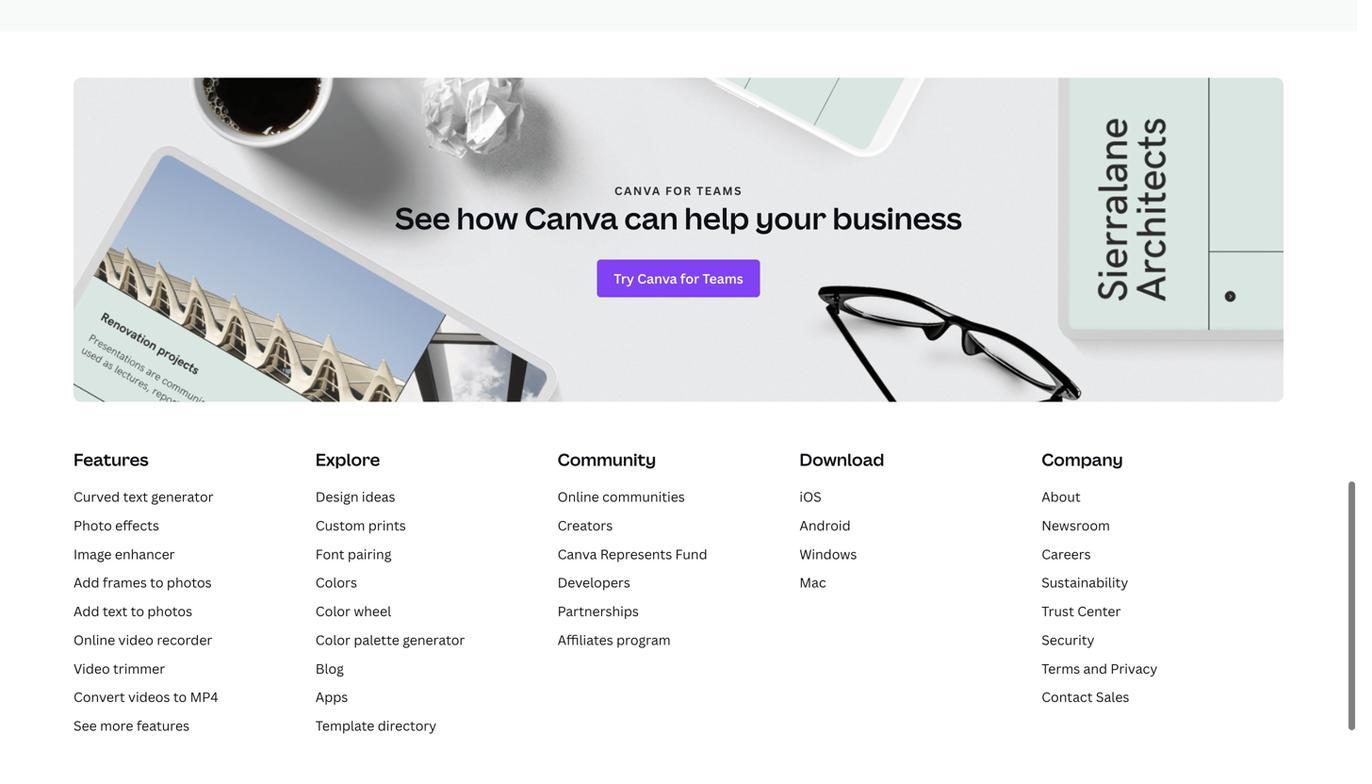 Task type: vqa. For each thing, say whether or not it's contained in the screenshot.
PHOTO
yes



Task type: locate. For each thing, give the bounding box(es) containing it.
canva for canva for teams see how canva can help your business
[[615, 183, 662, 198]]

creators link
[[558, 516, 613, 534]]

custom prints link
[[316, 516, 406, 534]]

to down enhancer
[[150, 574, 164, 592]]

0 vertical spatial see
[[395, 198, 450, 239]]

generator for color palette generator
[[403, 631, 465, 649]]

2 add from the top
[[74, 602, 99, 620]]

curved
[[74, 488, 120, 506]]

pairing
[[348, 545, 392, 563]]

see left more
[[74, 717, 97, 735]]

security link
[[1042, 631, 1095, 649]]

0 vertical spatial photos
[[167, 574, 212, 592]]

sustainability link
[[1042, 574, 1129, 592]]

download
[[800, 448, 885, 471]]

frames
[[103, 574, 147, 592]]

1 vertical spatial photos
[[147, 602, 192, 620]]

contact sales
[[1042, 688, 1130, 706]]

0 vertical spatial color
[[316, 602, 351, 620]]

add frames to photos link
[[74, 574, 212, 592]]

and
[[1084, 660, 1108, 678]]

generator
[[151, 488, 214, 506], [403, 631, 465, 649]]

community
[[558, 448, 656, 471]]

see left how
[[395, 198, 450, 239]]

color for color palette generator
[[316, 631, 351, 649]]

photo
[[74, 516, 112, 534]]

text down frames
[[103, 602, 128, 620]]

partnerships
[[558, 602, 639, 620]]

program
[[617, 631, 671, 649]]

0 vertical spatial add
[[74, 574, 99, 592]]

2 horizontal spatial to
[[173, 688, 187, 706]]

ios
[[800, 488, 822, 506]]

generator up effects
[[151, 488, 214, 506]]

color up blog link
[[316, 631, 351, 649]]

about
[[1042, 488, 1081, 506]]

1 vertical spatial see
[[74, 717, 97, 735]]

communities
[[603, 488, 685, 506]]

contact
[[1042, 688, 1093, 706]]

text for curved
[[123, 488, 148, 506]]

text for add
[[103, 602, 128, 620]]

online for online communities
[[558, 488, 599, 506]]

affiliates
[[558, 631, 613, 649]]

1 vertical spatial generator
[[403, 631, 465, 649]]

newsroom
[[1042, 516, 1110, 534]]

color down colors link
[[316, 602, 351, 620]]

sales
[[1096, 688, 1130, 706]]

1 add from the top
[[74, 574, 99, 592]]

creators
[[558, 516, 613, 534]]

to for frames
[[150, 574, 164, 592]]

color wheel link
[[316, 602, 391, 620]]

1 vertical spatial add
[[74, 602, 99, 620]]

custom
[[316, 516, 365, 534]]

1 horizontal spatial see
[[395, 198, 450, 239]]

0 horizontal spatial see
[[74, 717, 97, 735]]

photo effects link
[[74, 516, 159, 534]]

canva left for
[[615, 183, 662, 198]]

trust
[[1042, 602, 1075, 620]]

canva
[[615, 183, 662, 198], [525, 198, 618, 239], [558, 545, 597, 563]]

0 horizontal spatial generator
[[151, 488, 214, 506]]

represents
[[600, 545, 672, 563]]

photos up recorder
[[147, 602, 192, 620]]

font pairing link
[[316, 545, 392, 563]]

online up video at the bottom left of the page
[[74, 631, 115, 649]]

1 horizontal spatial generator
[[403, 631, 465, 649]]

to left mp4
[[173, 688, 187, 706]]

features
[[137, 717, 190, 735]]

canva left can
[[525, 198, 618, 239]]

mac
[[800, 574, 826, 592]]

1 vertical spatial to
[[131, 602, 144, 620]]

2 color from the top
[[316, 631, 351, 649]]

effects
[[115, 516, 159, 534]]

privacy
[[1111, 660, 1158, 678]]

features
[[74, 448, 149, 471]]

video
[[74, 660, 110, 678]]

add up video at the bottom left of the page
[[74, 602, 99, 620]]

text
[[123, 488, 148, 506], [103, 602, 128, 620]]

1 horizontal spatial online
[[558, 488, 599, 506]]

text up effects
[[123, 488, 148, 506]]

0 horizontal spatial to
[[131, 602, 144, 620]]

1 horizontal spatial to
[[150, 574, 164, 592]]

fund
[[675, 545, 708, 563]]

color
[[316, 602, 351, 620], [316, 631, 351, 649]]

for
[[666, 183, 693, 198]]

colors link
[[316, 574, 357, 592]]

0 vertical spatial online
[[558, 488, 599, 506]]

image enhancer link
[[74, 545, 175, 563]]

your
[[756, 198, 827, 239]]

generator right palette
[[403, 631, 465, 649]]

how
[[457, 198, 518, 239]]

photos
[[167, 574, 212, 592], [147, 602, 192, 620]]

wheel
[[354, 602, 391, 620]]

explore
[[316, 448, 380, 471]]

see more features link
[[74, 717, 190, 735]]

1 vertical spatial color
[[316, 631, 351, 649]]

careers link
[[1042, 545, 1091, 563]]

see more features
[[74, 717, 190, 735]]

prints
[[368, 516, 406, 534]]

1 vertical spatial online
[[74, 631, 115, 649]]

image
[[74, 545, 112, 563]]

0 vertical spatial text
[[123, 488, 148, 506]]

0 horizontal spatial online
[[74, 631, 115, 649]]

color palette generator
[[316, 631, 465, 649]]

apps link
[[316, 688, 348, 706]]

online for online video recorder
[[74, 631, 115, 649]]

help
[[685, 198, 750, 239]]

0 vertical spatial generator
[[151, 488, 214, 506]]

to up video
[[131, 602, 144, 620]]

canva down creators
[[558, 545, 597, 563]]

0 vertical spatial to
[[150, 574, 164, 592]]

online up creators link
[[558, 488, 599, 506]]

1 color from the top
[[316, 602, 351, 620]]

color for color wheel
[[316, 602, 351, 620]]

terms and privacy
[[1042, 660, 1158, 678]]

custom prints
[[316, 516, 406, 534]]

center
[[1078, 602, 1121, 620]]

online
[[558, 488, 599, 506], [74, 631, 115, 649]]

careers
[[1042, 545, 1091, 563]]

developers
[[558, 574, 630, 592]]

to for videos
[[173, 688, 187, 706]]

trimmer
[[113, 660, 165, 678]]

photos down enhancer
[[167, 574, 212, 592]]

add down image
[[74, 574, 99, 592]]

trust center
[[1042, 602, 1121, 620]]

1 vertical spatial text
[[103, 602, 128, 620]]

2 vertical spatial to
[[173, 688, 187, 706]]

blog link
[[316, 660, 344, 678]]



Task type: describe. For each thing, give the bounding box(es) containing it.
can
[[624, 198, 678, 239]]

template directory link
[[316, 717, 437, 735]]

video trimmer
[[74, 660, 165, 678]]

android link
[[800, 516, 851, 534]]

partnerships link
[[558, 602, 639, 620]]

photos for add text to photos
[[147, 602, 192, 620]]

template
[[316, 717, 375, 735]]

photo effects
[[74, 516, 159, 534]]

add text to photos link
[[74, 602, 192, 620]]

company
[[1042, 448, 1123, 471]]

contact sales link
[[1042, 688, 1130, 706]]

about link
[[1042, 488, 1081, 506]]

font pairing
[[316, 545, 392, 563]]

sustainability
[[1042, 574, 1129, 592]]

videos
[[128, 688, 170, 706]]

newsroom link
[[1042, 516, 1110, 534]]

add text to photos
[[74, 602, 192, 620]]

convert
[[74, 688, 125, 706]]

windows
[[800, 545, 857, 563]]

terms and privacy link
[[1042, 660, 1158, 678]]

video trimmer link
[[74, 660, 165, 678]]

mac link
[[800, 574, 826, 592]]

trust center link
[[1042, 602, 1121, 620]]

enhancer
[[115, 545, 175, 563]]

to for text
[[131, 602, 144, 620]]

convert videos to mp4
[[74, 688, 218, 706]]

online communities link
[[558, 488, 685, 506]]

developers link
[[558, 574, 630, 592]]

blog
[[316, 660, 344, 678]]

convert videos to mp4 link
[[74, 688, 218, 706]]

add for add text to photos
[[74, 602, 99, 620]]

curved text generator link
[[74, 488, 214, 506]]

mp4
[[190, 688, 218, 706]]

see inside canva for teams see how canva can help your business
[[395, 198, 450, 239]]

generator for curved text generator
[[151, 488, 214, 506]]

ideas
[[362, 488, 395, 506]]

image enhancer
[[74, 545, 175, 563]]

affiliates program link
[[558, 631, 671, 649]]

video
[[118, 631, 154, 649]]

curved text generator
[[74, 488, 214, 506]]

windows link
[[800, 545, 857, 563]]

font
[[316, 545, 345, 563]]

canva for canva represents fund
[[558, 545, 597, 563]]

terms
[[1042, 660, 1080, 678]]

online video recorder
[[74, 631, 212, 649]]

apps
[[316, 688, 348, 706]]

ios link
[[800, 488, 822, 506]]

palette
[[354, 631, 400, 649]]

online communities
[[558, 488, 685, 506]]

teams
[[697, 183, 743, 198]]

add frames to photos
[[74, 574, 212, 592]]

add for add frames to photos
[[74, 574, 99, 592]]

template directory
[[316, 717, 437, 735]]

canva for teams see how canva can help your business
[[395, 183, 962, 239]]

directory
[[378, 717, 437, 735]]

design ideas
[[316, 488, 395, 506]]

colors
[[316, 574, 357, 592]]

photos for add frames to photos
[[167, 574, 212, 592]]

color palette generator link
[[316, 631, 465, 649]]

design ideas link
[[316, 488, 395, 506]]

android
[[800, 516, 851, 534]]

affiliates program
[[558, 631, 671, 649]]

online video recorder link
[[74, 631, 212, 649]]

security
[[1042, 631, 1095, 649]]

canva represents fund link
[[558, 545, 708, 563]]

more
[[100, 717, 133, 735]]

business
[[833, 198, 962, 239]]

recorder
[[157, 631, 212, 649]]

color wheel
[[316, 602, 391, 620]]

design
[[316, 488, 359, 506]]



